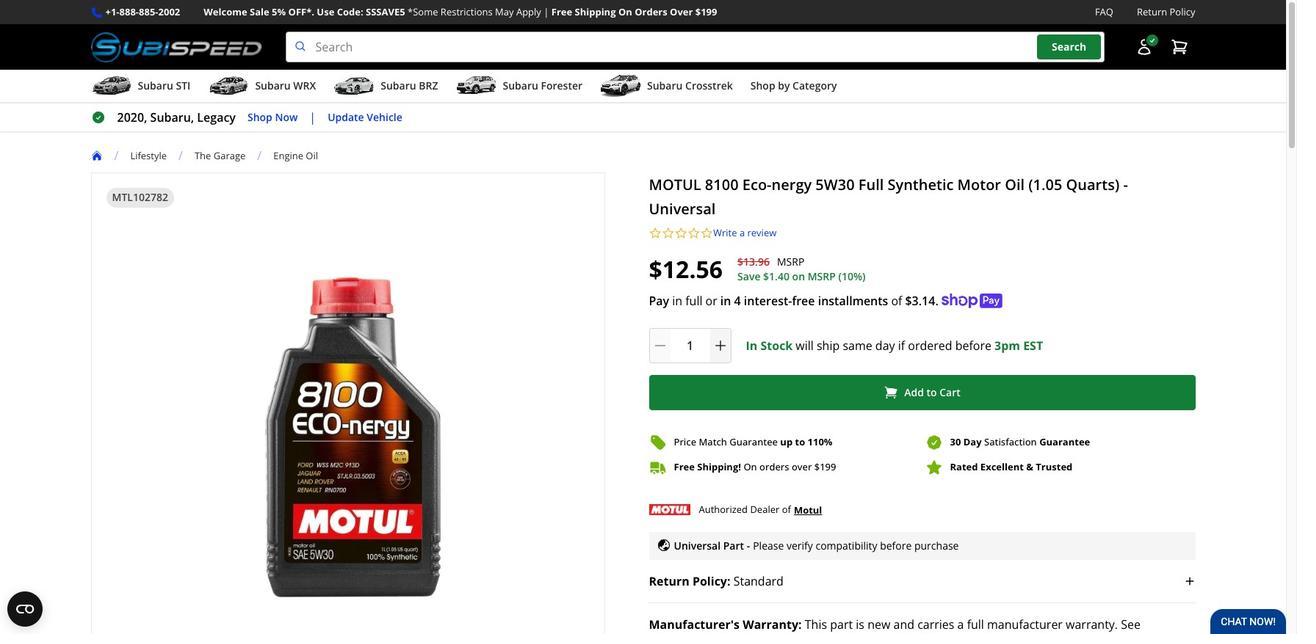 Task type: vqa. For each thing, say whether or not it's contained in the screenshot.
the 'Z)' inside FUEL INJECTOR CLINIC 1200CC INJECTOR SET (HIGH-Z) - 2013- 2020 SUBARU BRZ
no



Task type: locate. For each thing, give the bounding box(es) containing it.
-
[[1124, 175, 1129, 195], [747, 539, 750, 553]]

0 vertical spatial full
[[686, 293, 703, 309]]

0 vertical spatial return
[[1138, 5, 1168, 18]]

5%
[[272, 5, 286, 18]]

full right carries
[[968, 618, 985, 634]]

/ right home image
[[114, 148, 119, 164]]

pay
[[649, 293, 670, 309]]

full left 'or'
[[686, 293, 703, 309]]

888-
[[119, 5, 139, 18]]

1 horizontal spatial of
[[892, 293, 903, 309]]

0 vertical spatial universal
[[649, 199, 716, 219]]

0 horizontal spatial shop
[[248, 110, 273, 124]]

3 / from the left
[[257, 148, 262, 164]]

1 vertical spatial before
[[881, 539, 912, 553]]

return left policy:
[[649, 574, 690, 590]]

full
[[859, 175, 884, 195]]

1 horizontal spatial guarantee
[[1040, 436, 1091, 449]]

shop
[[751, 79, 776, 93], [248, 110, 273, 124]]

guarantee up free shipping! on orders over $199
[[730, 436, 778, 449]]

1 vertical spatial |
[[310, 110, 316, 126]]

subaru left forester
[[503, 79, 539, 93]]

purchase
[[915, 539, 959, 553]]

2002
[[158, 5, 180, 18]]

subaru forester
[[503, 79, 583, 93]]

+1-888-885-2002 link
[[105, 4, 180, 20]]

0 vertical spatial a
[[740, 226, 745, 240]]

sti
[[176, 79, 191, 93]]

in right pay
[[673, 293, 683, 309]]

1 vertical spatial a
[[958, 618, 965, 634]]

1 horizontal spatial to
[[927, 386, 937, 400]]

0 horizontal spatial oil
[[306, 149, 318, 162]]

/ left "engine"
[[257, 148, 262, 164]]

1 horizontal spatial full
[[968, 618, 985, 634]]

1 vertical spatial free
[[674, 461, 695, 474]]

subaru for subaru crosstrek
[[647, 79, 683, 93]]

1 horizontal spatial oil
[[1005, 175, 1025, 195]]

1 in from the left
[[673, 293, 683, 309]]

0 horizontal spatial before
[[881, 539, 912, 553]]

msrp
[[778, 255, 805, 269], [808, 269, 836, 283]]

oil right "engine"
[[306, 149, 318, 162]]

subaru inside subaru crosstrek dropdown button
[[647, 79, 683, 93]]

4 subaru from the left
[[503, 79, 539, 93]]

1 horizontal spatial shop
[[751, 79, 776, 93]]

0 vertical spatial -
[[1124, 175, 1129, 195]]

interest-
[[744, 293, 793, 309]]

(10%)
[[839, 269, 866, 283]]

1 vertical spatial full
[[968, 618, 985, 634]]

0 vertical spatial free
[[552, 5, 573, 18]]

subaru for subaru brz
[[381, 79, 416, 93]]

subaru inside subaru brz dropdown button
[[381, 79, 416, 93]]

subaru,
[[150, 110, 194, 126]]

0 vertical spatial before
[[956, 338, 992, 354]]

subaru brz
[[381, 79, 438, 93]]

of left "motul"
[[782, 503, 791, 517]]

0 vertical spatial shop
[[751, 79, 776, 93]]

| right now
[[310, 110, 316, 126]]

authorized dealer of motul
[[699, 503, 823, 517]]

msrp right on
[[808, 269, 836, 283]]

1 horizontal spatial msrp
[[808, 269, 836, 283]]

1 vertical spatial $199
[[815, 461, 837, 474]]

8100
[[705, 175, 739, 195]]

1 horizontal spatial free
[[674, 461, 695, 474]]

search input field
[[286, 32, 1105, 63]]

before left purchase
[[881, 539, 912, 553]]

verify
[[787, 539, 813, 553]]

/ for engine oil
[[257, 148, 262, 164]]

empty star image
[[649, 227, 662, 240], [662, 227, 675, 240], [675, 227, 688, 240]]

the garage link
[[195, 149, 257, 162], [195, 149, 246, 162]]

rated
[[951, 461, 979, 474]]

1 horizontal spatial -
[[1124, 175, 1129, 195]]

universal down motul
[[649, 199, 716, 219]]

1 horizontal spatial in
[[721, 293, 732, 309]]

2 / from the left
[[179, 148, 183, 164]]

return left policy
[[1138, 5, 1168, 18]]

motul
[[794, 504, 823, 517]]

satisfaction
[[985, 436, 1038, 449]]

0 vertical spatial |
[[544, 5, 549, 18]]

shop left 'by'
[[751, 79, 776, 93]]

motul image
[[649, 500, 690, 521]]

a subaru brz thumbnail image image
[[334, 75, 375, 97]]

empty star image
[[688, 227, 701, 240], [701, 227, 714, 240]]

day
[[876, 338, 896, 354]]

shop by category
[[751, 79, 837, 93]]

subaru left sti
[[138, 79, 173, 93]]

subaru crosstrek
[[647, 79, 733, 93]]

subaru inside subaru forester dropdown button
[[503, 79, 539, 93]]

2 empty star image from the left
[[662, 227, 675, 240]]

in stock will ship same day if ordered before 3pm est
[[746, 338, 1044, 354]]

over
[[792, 461, 812, 474]]

in
[[746, 338, 758, 354]]

or
[[706, 293, 718, 309]]

a subaru forester thumbnail image image
[[456, 75, 497, 97]]

rated excellent & trusted
[[951, 461, 1073, 474]]

home image
[[91, 150, 103, 162]]

3 subaru from the left
[[381, 79, 416, 93]]

price
[[674, 436, 697, 449]]

1 horizontal spatial before
[[956, 338, 992, 354]]

on
[[619, 5, 633, 18], [744, 461, 757, 474]]

1 vertical spatial oil
[[1005, 175, 1025, 195]]

engine
[[274, 149, 304, 162]]

None number field
[[649, 328, 732, 364]]

oil left (1.05
[[1005, 175, 1025, 195]]

shop inside dropdown button
[[751, 79, 776, 93]]

empty star image up $12.56
[[701, 227, 714, 240]]

before left 3pm
[[956, 338, 992, 354]]

1 vertical spatial return
[[649, 574, 690, 590]]

- right quarts)
[[1124, 175, 1129, 195]]

full inside this part is new and carries a full manufacturer warranty. see
[[968, 618, 985, 634]]

universal left part
[[674, 539, 721, 553]]

1 horizontal spatial |
[[544, 5, 549, 18]]

lifestyle link
[[130, 149, 179, 162], [130, 149, 167, 162]]

off*.
[[289, 5, 315, 18]]

guarantee up trusted
[[1040, 436, 1091, 449]]

compatibility
[[816, 539, 878, 553]]

est
[[1024, 338, 1044, 354]]

subaru up shop now
[[255, 79, 291, 93]]

trusted
[[1036, 461, 1073, 474]]

orders
[[760, 461, 790, 474]]

to inside button
[[927, 386, 937, 400]]

free right 'apply'
[[552, 5, 573, 18]]

- right part
[[747, 539, 750, 553]]

0 horizontal spatial return
[[649, 574, 690, 590]]

1 horizontal spatial on
[[744, 461, 757, 474]]

welcome
[[204, 5, 247, 18]]

3 empty star image from the left
[[675, 227, 688, 240]]

1 vertical spatial shop
[[248, 110, 273, 124]]

30
[[951, 436, 962, 449]]

manufacturer's warranty:
[[649, 618, 802, 634]]

0 vertical spatial to
[[927, 386, 937, 400]]

day
[[964, 436, 982, 449]]

|
[[544, 5, 549, 18], [310, 110, 316, 126]]

1 horizontal spatial /
[[179, 148, 183, 164]]

0 horizontal spatial |
[[310, 110, 316, 126]]

subaru inside subaru wrx 'dropdown button'
[[255, 79, 291, 93]]

quarts)
[[1067, 175, 1120, 195]]

1 vertical spatial to
[[796, 436, 806, 449]]

0 horizontal spatial /
[[114, 148, 119, 164]]

guarantee
[[730, 436, 778, 449], [1040, 436, 1091, 449]]

save
[[738, 269, 761, 283]]

engine oil
[[274, 149, 318, 162]]

1 empty star image from the left
[[649, 227, 662, 240]]

carries
[[918, 618, 955, 634]]

1 vertical spatial universal
[[674, 539, 721, 553]]

a subaru wrx thumbnail image image
[[208, 75, 249, 97]]

motul link
[[794, 502, 823, 519]]

to right add
[[927, 386, 937, 400]]

warranty.
[[1066, 618, 1119, 634]]

0 horizontal spatial $199
[[696, 5, 718, 18]]

110%
[[808, 436, 833, 449]]

subaru inside 'subaru sti' dropdown button
[[138, 79, 173, 93]]

subaru left 'crosstrek'
[[647, 79, 683, 93]]

/ left the
[[179, 148, 183, 164]]

category
[[793, 79, 837, 93]]

msrp up on
[[778, 255, 805, 269]]

/ for lifestyle
[[114, 148, 119, 164]]

universal
[[649, 199, 716, 219], [674, 539, 721, 553]]

1 horizontal spatial return
[[1138, 5, 1168, 18]]

of left $3.14
[[892, 293, 903, 309]]

warranty:
[[743, 618, 802, 634]]

excellent
[[981, 461, 1024, 474]]

0 horizontal spatial guarantee
[[730, 436, 778, 449]]

installments
[[818, 293, 889, 309]]

a subaru sti thumbnail image image
[[91, 75, 132, 97]]

shop left now
[[248, 110, 273, 124]]

0 horizontal spatial in
[[673, 293, 683, 309]]

0 vertical spatial on
[[619, 5, 633, 18]]

0 horizontal spatial of
[[782, 503, 791, 517]]

in
[[673, 293, 683, 309], [721, 293, 732, 309]]

a right carries
[[958, 618, 965, 634]]

free down price at the bottom of page
[[674, 461, 695, 474]]

0 vertical spatial $199
[[696, 5, 718, 18]]

see
[[1122, 618, 1141, 634]]

empty star image left write
[[688, 227, 701, 240]]

$199
[[696, 5, 718, 18], [815, 461, 837, 474]]

subaru left the brz
[[381, 79, 416, 93]]

free
[[552, 5, 573, 18], [674, 461, 695, 474]]

1 vertical spatial on
[[744, 461, 757, 474]]

a right write
[[740, 226, 745, 240]]

crosstrek
[[686, 79, 733, 93]]

to right up
[[796, 436, 806, 449]]

brz
[[419, 79, 438, 93]]

1 / from the left
[[114, 148, 119, 164]]

return for return policy: standard
[[649, 574, 690, 590]]

- inside motul 8100 eco-nergy 5w30 full synthetic motor oil (1.05 quarts) - universal
[[1124, 175, 1129, 195]]

code:
[[337, 5, 364, 18]]

1 horizontal spatial a
[[958, 618, 965, 634]]

0 vertical spatial oil
[[306, 149, 318, 162]]

2 horizontal spatial /
[[257, 148, 262, 164]]

1 vertical spatial of
[[782, 503, 791, 517]]

1 subaru from the left
[[138, 79, 173, 93]]

please
[[753, 539, 784, 553]]

0 horizontal spatial to
[[796, 436, 806, 449]]

lifestyle link down 2020,
[[130, 149, 167, 162]]

before
[[956, 338, 992, 354], [881, 539, 912, 553]]

ship
[[817, 338, 840, 354]]

add
[[905, 386, 924, 400]]

legacy
[[197, 110, 236, 126]]

5 subaru from the left
[[647, 79, 683, 93]]

policy
[[1170, 5, 1196, 18]]

+1-888-885-2002
[[105, 5, 180, 18]]

2 subaru from the left
[[255, 79, 291, 93]]

standard
[[734, 574, 784, 590]]

shop for shop by category
[[751, 79, 776, 93]]

in left 4
[[721, 293, 732, 309]]

motor
[[958, 175, 1002, 195]]

| right 'apply'
[[544, 5, 549, 18]]

0 horizontal spatial -
[[747, 539, 750, 553]]



Task type: describe. For each thing, give the bounding box(es) containing it.
lifestyle link down subaru, at the left of page
[[130, 149, 179, 162]]

this
[[805, 618, 828, 634]]

2 empty star image from the left
[[701, 227, 714, 240]]

apply
[[517, 5, 542, 18]]

universal inside motul 8100 eco-nergy 5w30 full synthetic motor oil (1.05 quarts) - universal
[[649, 199, 716, 219]]

shipping!
[[698, 461, 742, 474]]

subispeed logo image
[[91, 32, 262, 63]]

this part is new and carries a full manufacturer warranty. see
[[649, 618, 1141, 635]]

new
[[868, 618, 891, 634]]

0 horizontal spatial msrp
[[778, 255, 805, 269]]

$12.56
[[649, 253, 723, 285]]

1 vertical spatial -
[[747, 539, 750, 553]]

subaru crosstrek button
[[600, 73, 733, 102]]

will
[[796, 338, 814, 354]]

shop for shop now
[[248, 110, 273, 124]]

return policy
[[1138, 5, 1196, 18]]

0 vertical spatial of
[[892, 293, 903, 309]]

subaru forester button
[[456, 73, 583, 102]]

subaru sti
[[138, 79, 191, 93]]

1 guarantee from the left
[[730, 436, 778, 449]]

3pm
[[995, 338, 1021, 354]]

+1-
[[105, 5, 119, 18]]

subaru for subaru sti
[[138, 79, 173, 93]]

return policy link
[[1138, 4, 1196, 20]]

write
[[714, 226, 738, 240]]

write a review link
[[714, 226, 777, 240]]

motul
[[649, 175, 702, 195]]

over
[[670, 5, 693, 18]]

&
[[1027, 461, 1034, 474]]

/ for the garage
[[179, 148, 183, 164]]

part
[[831, 618, 853, 634]]

open widget image
[[7, 592, 43, 628]]

2020,
[[117, 110, 147, 126]]

subaru sti button
[[91, 73, 191, 102]]

a subaru crosstrek thumbnail image image
[[600, 75, 642, 97]]

subaru wrx button
[[208, 73, 316, 102]]

on
[[793, 269, 806, 283]]

manufacturer
[[988, 618, 1063, 634]]

faq link
[[1096, 4, 1114, 20]]

faq
[[1096, 5, 1114, 18]]

shop now
[[248, 110, 298, 124]]

lifestyle
[[130, 149, 167, 162]]

motul 8100 eco-nergy 5w30 full synthetic motor oil (1.05 quarts) - universal
[[649, 175, 1129, 219]]

update
[[328, 110, 364, 124]]

0 horizontal spatial free
[[552, 5, 573, 18]]

authorized
[[699, 503, 748, 517]]

shipping
[[575, 5, 616, 18]]

$3.14
[[906, 293, 936, 309]]

increment image
[[713, 339, 728, 353]]

shop pay image
[[942, 294, 1003, 308]]

1 horizontal spatial $199
[[815, 461, 837, 474]]

subaru for subaru forester
[[503, 79, 539, 93]]

search
[[1052, 40, 1087, 54]]

$1.40
[[764, 269, 790, 283]]

decrement image
[[653, 339, 668, 353]]

use
[[317, 5, 335, 18]]

0 horizontal spatial on
[[619, 5, 633, 18]]

up
[[781, 436, 793, 449]]

shop by category button
[[751, 73, 837, 102]]

subaru wrx
[[255, 79, 316, 93]]

return policy: standard
[[649, 574, 784, 590]]

free shipping! on orders over $199
[[674, 461, 837, 474]]

*some restrictions may apply | free shipping on orders over $199
[[408, 5, 718, 18]]

universal part - please verify compatibility before purchase
[[674, 539, 959, 553]]

2 in from the left
[[721, 293, 732, 309]]

(1.05
[[1029, 175, 1063, 195]]

add to cart button
[[649, 375, 1196, 411]]

part
[[724, 539, 745, 553]]

oil inside motul 8100 eco-nergy 5w30 full synthetic motor oil (1.05 quarts) - universal
[[1005, 175, 1025, 195]]

5w30
[[816, 175, 855, 195]]

the garage
[[195, 149, 246, 162]]

is
[[856, 618, 865, 634]]

eco-
[[743, 175, 772, 195]]

stock
[[761, 338, 793, 354]]

garage
[[214, 149, 246, 162]]

button image
[[1136, 38, 1153, 56]]

ordered
[[909, 338, 953, 354]]

cart
[[940, 386, 961, 400]]

1 empty star image from the left
[[688, 227, 701, 240]]

mtl102782
[[112, 190, 168, 204]]

may
[[495, 5, 514, 18]]

wrx
[[293, 79, 316, 93]]

2 guarantee from the left
[[1040, 436, 1091, 449]]

return for return policy
[[1138, 5, 1168, 18]]

sale
[[250, 5, 269, 18]]

update vehicle
[[328, 110, 403, 124]]

dealer
[[751, 503, 780, 517]]

2020, subaru, legacy
[[117, 110, 236, 126]]

of inside the authorized dealer of motul
[[782, 503, 791, 517]]

synthetic
[[888, 175, 954, 195]]

match
[[699, 436, 728, 449]]

and
[[894, 618, 915, 634]]

the
[[195, 149, 211, 162]]

0 horizontal spatial full
[[686, 293, 703, 309]]

price match guarantee up to 110%
[[674, 436, 833, 449]]

policy:
[[693, 574, 731, 590]]

0 horizontal spatial a
[[740, 226, 745, 240]]

same
[[843, 338, 873, 354]]

a inside this part is new and carries a full manufacturer warranty. see
[[958, 618, 965, 634]]

welcome sale 5% off*. use code: sssave5
[[204, 5, 405, 18]]

review
[[748, 226, 777, 240]]

$13.96 msrp save $1.40 on msrp (10%)
[[738, 255, 866, 283]]

subaru for subaru wrx
[[255, 79, 291, 93]]



